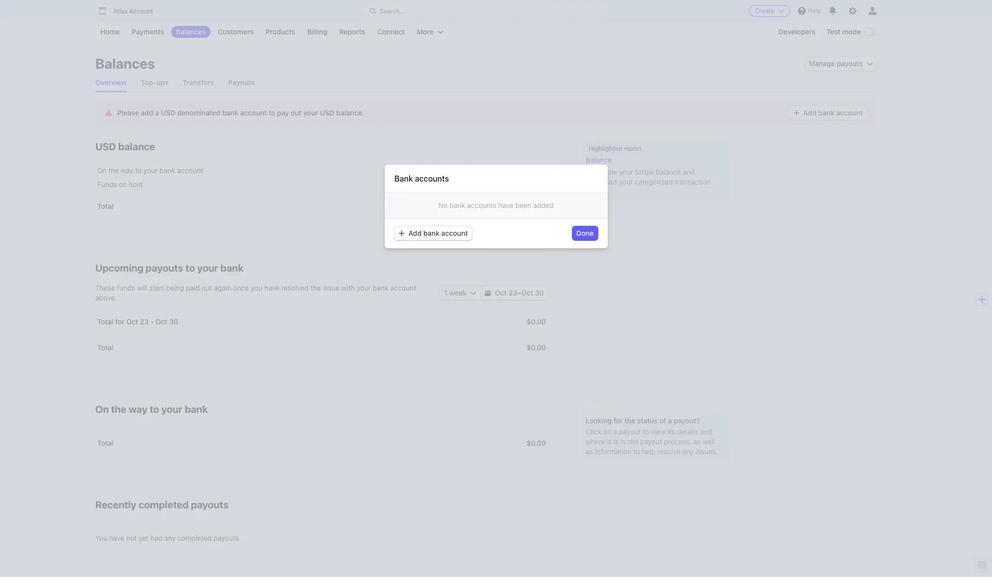 Task type: locate. For each thing, give the bounding box(es) containing it.
balance
[[586, 156, 612, 164]]

on inside row
[[97, 166, 107, 175]]

information
[[595, 448, 632, 456]]

usd up funds
[[95, 141, 116, 152]]

1 vertical spatial on
[[95, 404, 109, 415]]

0 vertical spatial have
[[499, 201, 514, 210]]

add bank account for right add bank account button
[[804, 109, 864, 117]]

0 vertical spatial payouts
[[837, 59, 864, 68]]

1 vertical spatial out
[[202, 284, 212, 292]]

payouts inside popup button
[[837, 59, 864, 68]]

customers
[[218, 27, 254, 36]]

bank inside row
[[160, 166, 175, 175]]

more button
[[412, 26, 449, 38]]

looking
[[586, 417, 612, 425]]

23 right svg icon
[[509, 289, 518, 297]]

a
[[155, 108, 159, 117], [668, 417, 672, 425], [614, 428, 618, 436]]

1 row from the top
[[95, 160, 548, 180]]

accounts right bank
[[415, 174, 449, 183]]

a right add at the left
[[155, 108, 159, 117]]

usd balance
[[95, 141, 155, 152]]

1 horizontal spatial on
[[604, 428, 612, 436]]

categorized
[[635, 178, 673, 186]]

completed left payouts.
[[178, 535, 212, 543]]

please
[[117, 108, 139, 117]]

1 horizontal spatial 23
[[509, 289, 518, 297]]

1 horizontal spatial a
[[614, 428, 618, 436]]

developers link
[[774, 26, 821, 38]]

balance
[[118, 141, 155, 152], [656, 168, 682, 176]]

grid
[[95, 160, 548, 220], [95, 309, 548, 361]]

payout up help
[[641, 438, 663, 446]]

home
[[100, 27, 120, 36]]

payouts right manage
[[837, 59, 864, 68]]

–
[[518, 289, 522, 297]]

1
[[445, 289, 448, 297]]

0 vertical spatial add
[[804, 109, 817, 117]]

0 vertical spatial any
[[683, 448, 694, 456]]

payouts for manage
[[837, 59, 864, 68]]

0 vertical spatial way
[[121, 166, 133, 175]]

0 horizontal spatial any
[[164, 535, 176, 543]]

$0.00 for row containing total for
[[527, 318, 546, 326]]

1 horizontal spatial accounts
[[467, 201, 497, 210]]

balances up overview
[[95, 55, 155, 72]]

accounts right no
[[467, 201, 497, 210]]

0 horizontal spatial have
[[109, 535, 124, 543]]

as down where
[[586, 448, 594, 456]]

way
[[121, 166, 133, 175], [129, 404, 148, 415]]

0 horizontal spatial as
[[586, 448, 594, 456]]

0 horizontal spatial on
[[119, 180, 127, 189]]

23
[[509, 289, 518, 297], [140, 318, 149, 326]]

any down "process,"
[[683, 448, 694, 456]]

way inside row
[[121, 166, 133, 175]]

more
[[417, 27, 434, 36]]

1 vertical spatial payout
[[641, 438, 663, 446]]

balances inside balances link
[[176, 27, 206, 36]]

out right pay
[[291, 108, 302, 117]]

the inside these funds will start being paid out again once you have resolved the issue with your bank account above.
[[311, 284, 321, 292]]

have left been
[[499, 201, 514, 210]]

0 horizontal spatial for
[[115, 318, 125, 326]]

0 vertical spatial completed
[[139, 500, 189, 511]]

and up "well"
[[701, 428, 713, 436]]

customers link
[[213, 26, 259, 38]]

have
[[499, 201, 514, 210], [264, 284, 280, 292], [109, 535, 124, 543]]

a right of
[[668, 417, 672, 425]]

add
[[804, 109, 817, 117], [409, 229, 422, 237]]

1 vertical spatial add
[[409, 229, 422, 237]]

on for on the way to your bank
[[95, 404, 109, 415]]

usd left balance.
[[320, 108, 335, 117]]

as
[[694, 438, 701, 446], [586, 448, 594, 456]]

1 vertical spatial payouts
[[146, 263, 183, 274]]

1 vertical spatial grid
[[95, 309, 548, 361]]

0 horizontal spatial accounts
[[415, 174, 449, 183]]

2 vertical spatial have
[[109, 535, 124, 543]]

reconcile
[[586, 168, 617, 176]]

0 vertical spatial grid
[[95, 160, 548, 220]]

no
[[439, 201, 448, 210]]

4 total from the top
[[97, 439, 114, 448]]

on the way to your bank account
[[97, 166, 203, 175]]

0 vertical spatial add bank account button
[[790, 106, 868, 120]]

1 vertical spatial as
[[586, 448, 594, 456]]

payout
[[619, 428, 641, 436], [641, 438, 663, 446]]

1 horizontal spatial balance
[[656, 168, 682, 176]]

0 horizontal spatial 23
[[140, 318, 149, 326]]

2 horizontal spatial payouts
[[837, 59, 864, 68]]

0 horizontal spatial add
[[409, 229, 422, 237]]

and up transaction
[[683, 168, 695, 176]]

out right paid
[[202, 284, 212, 292]]

funds
[[97, 180, 117, 189]]

bank inside these funds will start being paid out again once you have resolved the issue with your bank account above.
[[373, 284, 389, 292]]

total for 2nd row from the top of the page
[[97, 202, 114, 211]]

any
[[683, 448, 694, 456], [164, 535, 176, 543]]

0 vertical spatial on
[[119, 180, 127, 189]]

$0.00 for row containing on the way to your bank account
[[528, 166, 546, 175]]

any right had
[[164, 535, 176, 543]]

to
[[269, 108, 275, 117], [135, 166, 142, 175], [186, 263, 195, 274], [150, 404, 159, 415], [643, 428, 650, 436], [634, 448, 640, 456]]

3 total from the top
[[97, 344, 114, 352]]

1 vertical spatial accounts
[[467, 201, 497, 210]]

2 vertical spatial a
[[614, 428, 618, 436]]

upcoming
[[95, 263, 144, 274]]

0 horizontal spatial add bank account
[[409, 229, 468, 237]]

1 horizontal spatial payouts
[[191, 500, 229, 511]]

usd right add at the left
[[161, 108, 176, 117]]

1 vertical spatial completed
[[178, 535, 212, 543]]

create button
[[750, 5, 791, 17]]

0 horizontal spatial and
[[683, 168, 695, 176]]

add bank account for left add bank account button
[[409, 229, 468, 237]]

1 horizontal spatial for
[[614, 417, 623, 425]]

these funds will start being paid out again once you have resolved the issue with your bank account above.
[[95, 284, 417, 302]]

0 horizontal spatial balances
[[95, 55, 155, 72]]

issues.
[[696, 448, 718, 456]]

completed up you have not yet had any completed payouts.
[[139, 500, 189, 511]]

have right the you
[[264, 284, 280, 292]]

mode
[[843, 27, 862, 36]]

2 grid from the top
[[95, 309, 548, 361]]

row
[[95, 160, 548, 180], [95, 194, 548, 220], [95, 309, 548, 335], [95, 335, 548, 361], [95, 431, 548, 457]]

account inside these funds will start being paid out again once you have resolved the issue with your bank account above.
[[391, 284, 417, 292]]

on up it at the bottom of page
[[604, 428, 612, 436]]

for inside row
[[115, 318, 125, 326]]

23 left -
[[140, 318, 149, 326]]

0 horizontal spatial out
[[202, 284, 212, 292]]

total
[[97, 202, 114, 211], [97, 318, 114, 326], [97, 344, 114, 352], [97, 439, 114, 448]]

0 horizontal spatial balance
[[118, 141, 155, 152]]

stripe
[[635, 168, 655, 176]]

on left hold on the top of page
[[119, 180, 127, 189]]

top-ups
[[141, 78, 169, 87]]

balance up on the way to your bank account
[[118, 141, 155, 152]]

1 horizontal spatial add
[[804, 109, 817, 117]]

account
[[129, 7, 153, 15]]

out
[[291, 108, 302, 117], [202, 284, 212, 292]]

1 horizontal spatial add bank account
[[804, 109, 864, 117]]

add bank account down manage payouts
[[804, 109, 864, 117]]

bank accounts
[[395, 174, 449, 183]]

atlas
[[113, 7, 128, 15]]

1 grid from the top
[[95, 160, 548, 220]]

30 right -
[[169, 318, 178, 326]]

1 vertical spatial and
[[701, 428, 713, 436]]

funds on hold
[[97, 180, 143, 189]]

1 vertical spatial on
[[604, 428, 612, 436]]

1 vertical spatial add bank account
[[409, 229, 468, 237]]

1 horizontal spatial out
[[291, 108, 302, 117]]

tab list
[[95, 74, 878, 92]]

1 horizontal spatial add bank account button
[[790, 106, 868, 120]]

0 vertical spatial as
[[694, 438, 701, 446]]

svg image
[[471, 290, 477, 296]]

overview
[[95, 78, 127, 87]]

account
[[240, 108, 267, 117], [837, 109, 864, 117], [177, 166, 203, 175], [442, 229, 468, 237], [391, 284, 417, 292]]

payouts
[[837, 59, 864, 68], [146, 263, 183, 274], [191, 500, 229, 511]]

0 vertical spatial balances
[[176, 27, 206, 36]]

0 horizontal spatial usd
[[95, 141, 116, 152]]

payouts up payouts.
[[191, 500, 229, 511]]

payouts up start
[[146, 263, 183, 274]]

again
[[214, 284, 231, 292]]

history.
[[586, 188, 610, 196]]

1 vertical spatial balance
[[656, 168, 682, 176]]

0 horizontal spatial payouts
[[146, 263, 183, 274]]

products
[[266, 27, 296, 36]]

30 right – at the right of page
[[535, 289, 544, 297]]

payouts for upcoming
[[146, 263, 183, 274]]

connect link
[[372, 26, 410, 38]]

1 horizontal spatial and
[[701, 428, 713, 436]]

usd
[[161, 108, 176, 117], [320, 108, 335, 117], [95, 141, 116, 152]]

0 vertical spatial payout
[[619, 428, 641, 436]]

a up is
[[614, 428, 618, 436]]

0 horizontal spatial 30
[[169, 318, 178, 326]]

above.
[[95, 294, 117, 302]]

0 vertical spatial add bank account
[[804, 109, 864, 117]]

1 vertical spatial 30
[[169, 318, 178, 326]]

completed
[[139, 500, 189, 511], [178, 535, 212, 543]]

for right "looking"
[[614, 417, 623, 425]]

reports link
[[335, 26, 370, 38]]

for down the above.
[[115, 318, 125, 326]]

and
[[683, 168, 695, 176], [701, 428, 713, 436]]

help
[[642, 448, 656, 456]]

1 vertical spatial have
[[264, 284, 280, 292]]

and inside 'looking for the status of a payout? click on a payout to view its details and where it is in the payout process, as well as information to help resolve any issues.'
[[701, 428, 713, 436]]

1 vertical spatial way
[[129, 404, 148, 415]]

2 horizontal spatial a
[[668, 417, 672, 425]]

once
[[233, 284, 249, 292]]

0 vertical spatial 30
[[535, 289, 544, 297]]

$0.00 for 2nd row from the top of the page
[[527, 202, 546, 211]]

row containing on the way to your bank account
[[95, 160, 548, 180]]

balances right "payments"
[[176, 27, 206, 36]]

payouts
[[228, 78, 255, 87]]

for inside 'looking for the status of a payout? click on a payout to view its details and where it is in the payout process, as well as information to help resolve any issues.'
[[614, 417, 623, 425]]

1 vertical spatial add bank account button
[[395, 226, 472, 240]]

1 horizontal spatial have
[[264, 284, 280, 292]]

1 horizontal spatial any
[[683, 448, 694, 456]]

0 vertical spatial a
[[155, 108, 159, 117]]

manage payouts button
[[805, 57, 878, 71]]

1 total from the top
[[97, 202, 114, 211]]

way for on the way to your bank account
[[121, 166, 133, 175]]

balances link
[[171, 26, 211, 38]]

3 row from the top
[[95, 309, 548, 335]]

0 vertical spatial on
[[97, 166, 107, 175]]

balances
[[176, 27, 206, 36], [95, 55, 155, 72]]

accounts
[[415, 174, 449, 183], [467, 201, 497, 210]]

2 vertical spatial payouts
[[191, 500, 229, 511]]

click
[[586, 428, 602, 436]]

0 vertical spatial for
[[115, 318, 125, 326]]

1 horizontal spatial as
[[694, 438, 701, 446]]

payouts link
[[228, 74, 255, 92]]

30
[[535, 289, 544, 297], [169, 318, 178, 326]]

0 vertical spatial and
[[683, 168, 695, 176]]

add for left add bank account button
[[409, 229, 422, 237]]

add bank account
[[804, 109, 864, 117], [409, 229, 468, 237]]

svg image
[[868, 61, 874, 67], [105, 110, 111, 116], [794, 110, 800, 116], [399, 231, 405, 236], [485, 290, 491, 296]]

as left "well"
[[694, 438, 701, 446]]

1 horizontal spatial balances
[[176, 27, 206, 36]]

payout up the in
[[619, 428, 641, 436]]

have left not
[[109, 535, 124, 543]]

payouts.
[[214, 535, 241, 543]]

start
[[149, 284, 164, 292]]

1 horizontal spatial usd
[[161, 108, 176, 117]]

add bank account down no
[[409, 229, 468, 237]]

1 vertical spatial for
[[614, 417, 623, 425]]

done button
[[573, 226, 598, 240]]

$0.00
[[528, 166, 546, 175], [527, 202, 546, 211], [527, 318, 546, 326], [527, 344, 546, 352], [527, 439, 546, 448]]

balance up categorized
[[656, 168, 682, 176]]



Task type: vqa. For each thing, say whether or not it's contained in the screenshot.
Radar Upgrade available at right
no



Task type: describe. For each thing, give the bounding box(es) containing it.
1 horizontal spatial 30
[[535, 289, 544, 297]]

details
[[678, 428, 699, 436]]

well
[[703, 438, 716, 446]]

you have not yet had any completed payouts.
[[95, 535, 241, 543]]

total for 4th row
[[97, 344, 114, 352]]

your inside row
[[144, 166, 158, 175]]

upcoming payouts to your bank
[[95, 263, 244, 274]]

notifications image
[[830, 7, 838, 15]]

search…
[[380, 7, 405, 15]]

$0.00 for 1st row from the bottom
[[527, 439, 546, 448]]

top-
[[141, 78, 156, 87]]

atlas account button
[[95, 4, 163, 18]]

grid containing on the way to your bank account
[[95, 160, 548, 220]]

balance inside highlighted report balance reconcile your stripe balance and download your categorized transaction history.
[[656, 168, 682, 176]]

row containing total for
[[95, 309, 548, 335]]

2 total from the top
[[97, 318, 114, 326]]

manage payouts
[[809, 59, 864, 68]]

top-ups link
[[141, 74, 169, 92]]

issue
[[323, 284, 340, 292]]

svg image inside "manage payouts" popup button
[[868, 61, 874, 67]]

bank
[[395, 174, 413, 183]]

will
[[137, 284, 148, 292]]

payments link
[[127, 26, 169, 38]]

for for the
[[614, 417, 623, 425]]

2 horizontal spatial usd
[[320, 108, 335, 117]]

being
[[166, 284, 184, 292]]

2 row from the top
[[95, 194, 548, 220]]

had
[[150, 535, 163, 543]]

1 vertical spatial balances
[[95, 55, 155, 72]]

recently completed payouts
[[95, 500, 229, 511]]

oct 23 – oct 30
[[495, 289, 544, 297]]

denominated
[[177, 108, 221, 117]]

paid
[[186, 284, 200, 292]]

0 vertical spatial accounts
[[415, 174, 449, 183]]

on for on the way to your bank account
[[97, 166, 107, 175]]

overview link
[[95, 74, 127, 92]]

any inside 'looking for the status of a payout? click on a payout to view its details and where it is in the payout process, as well as information to help resolve any issues.'
[[683, 448, 694, 456]]

added
[[534, 201, 554, 210]]

its
[[668, 428, 676, 436]]

total for 1st row from the bottom
[[97, 439, 114, 448]]

your inside these funds will start being paid out again once you have resolved the issue with your bank account above.
[[357, 284, 371, 292]]

download
[[586, 178, 617, 186]]

in
[[621, 438, 626, 446]]

resolve
[[658, 448, 681, 456]]

0 horizontal spatial a
[[155, 108, 159, 117]]

resolved
[[282, 284, 309, 292]]

it
[[608, 438, 612, 446]]

5 row from the top
[[95, 431, 548, 457]]

add for right add bank account button
[[804, 109, 817, 117]]

on the way to your bank
[[95, 404, 208, 415]]

1 vertical spatial 23
[[140, 318, 149, 326]]

have inside these funds will start being paid out again once you have resolved the issue with your bank account above.
[[264, 284, 280, 292]]

done
[[577, 229, 594, 237]]

where
[[586, 438, 606, 446]]

account inside row
[[177, 166, 203, 175]]

transaction
[[675, 178, 711, 186]]

billing link
[[302, 26, 333, 38]]

recently
[[95, 500, 136, 511]]

transfers link
[[183, 74, 214, 92]]

please add a usd denominated bank account to pay out your usd balance.
[[117, 108, 365, 117]]

not
[[126, 535, 137, 543]]

30 inside row
[[169, 318, 178, 326]]

0 vertical spatial out
[[291, 108, 302, 117]]

these
[[95, 284, 115, 292]]

pay
[[277, 108, 289, 117]]

add
[[141, 108, 153, 117]]

week
[[450, 289, 467, 297]]

way for on the way to your bank
[[129, 404, 148, 415]]

grid containing total for
[[95, 309, 548, 361]]

4 row from the top
[[95, 335, 548, 361]]

test mode
[[827, 27, 862, 36]]

for for oct
[[115, 318, 125, 326]]

the inside row
[[109, 166, 119, 175]]

1 week
[[445, 289, 467, 297]]

0 horizontal spatial add bank account button
[[395, 226, 472, 240]]

tab list containing overview
[[95, 74, 878, 92]]

$0.00 for 4th row
[[527, 344, 546, 352]]

highlighted
[[589, 145, 623, 152]]

ups
[[156, 78, 169, 87]]

-
[[151, 318, 154, 326]]

0 vertical spatial balance
[[118, 141, 155, 152]]

view
[[652, 428, 666, 436]]

hold
[[129, 180, 143, 189]]

of
[[660, 417, 667, 425]]

on inside 'looking for the status of a payout? click on a payout to view its details and where it is in the payout process, as well as information to help resolve any issues.'
[[604, 428, 612, 436]]

you
[[95, 535, 107, 543]]

and inside highlighted report balance reconcile your stripe balance and download your categorized transaction history.
[[683, 168, 695, 176]]

home link
[[95, 26, 125, 38]]

atlas account
[[113, 7, 153, 15]]

with
[[342, 284, 355, 292]]

highlighted report balance reconcile your stripe balance and download your categorized transaction history.
[[586, 145, 711, 196]]

out inside these funds will start being paid out again once you have resolved the issue with your bank account above.
[[202, 284, 212, 292]]

reports
[[340, 27, 365, 36]]

developers
[[779, 27, 816, 36]]

yet
[[139, 535, 149, 543]]

1 vertical spatial a
[[668, 417, 672, 425]]

funds
[[117, 284, 135, 292]]

you
[[251, 284, 263, 292]]

1 vertical spatial any
[[164, 535, 176, 543]]

status
[[638, 417, 658, 425]]

2 horizontal spatial have
[[499, 201, 514, 210]]

no bank accounts have been added
[[439, 201, 554, 210]]

Search… search field
[[364, 5, 609, 17]]

test
[[827, 27, 841, 36]]

0 vertical spatial 23
[[509, 289, 518, 297]]

billing
[[307, 27, 328, 36]]

process,
[[664, 438, 692, 446]]

been
[[516, 201, 532, 210]]

balance.
[[337, 108, 365, 117]]

transfers
[[183, 78, 214, 87]]

payout?
[[674, 417, 700, 425]]

products link
[[261, 26, 301, 38]]



